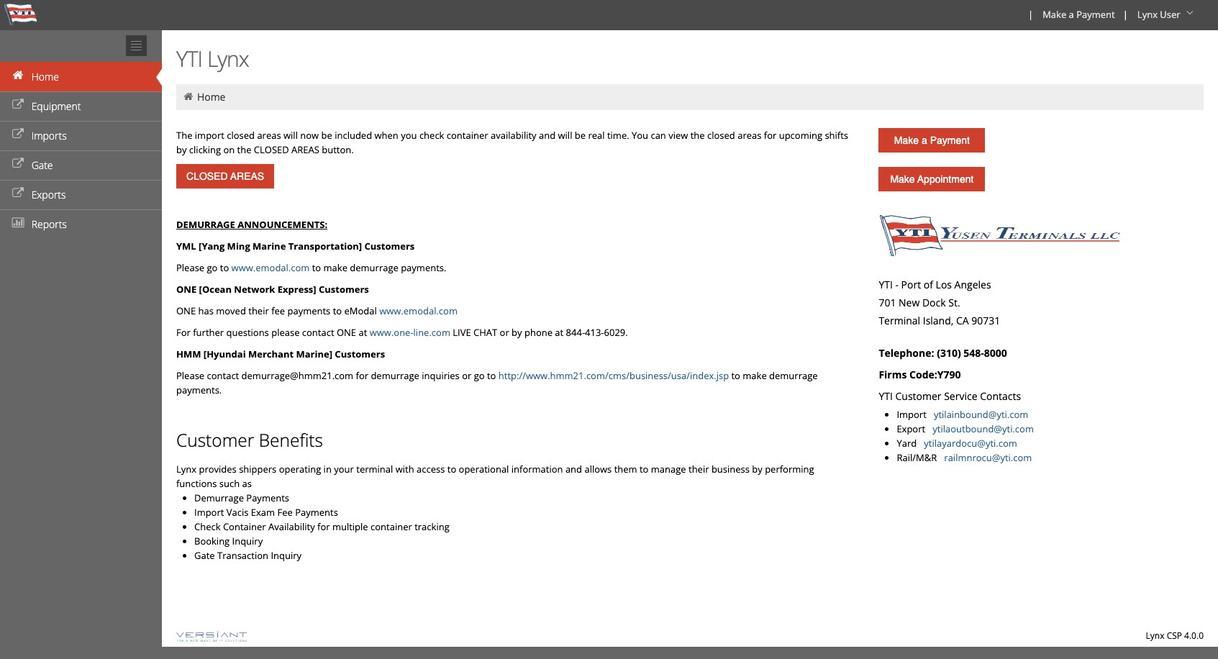 Task type: locate. For each thing, give the bounding box(es) containing it.
yti for yti - port of los angeles 701 new dock st. terminal island, ca 90731
[[879, 278, 893, 291]]

0 vertical spatial make
[[1043, 8, 1066, 21]]

the
[[691, 129, 705, 142], [237, 143, 251, 156]]

contact down the one has moved their fee payments to emodal www.emodal.com
[[302, 326, 334, 339]]

the right on
[[237, 143, 251, 156]]

imports link
[[0, 121, 162, 150]]

0 horizontal spatial by
[[176, 143, 187, 156]]

for down for further questions please contact one at www.one-line.com live chat or by phone at 844-413-6029.
[[356, 369, 368, 382]]

0 horizontal spatial go
[[207, 261, 218, 274]]

0 vertical spatial go
[[207, 261, 218, 274]]

home image up equipment link
[[11, 71, 25, 81]]

payments. up line.com
[[401, 261, 446, 274]]

1 horizontal spatial gate
[[194, 549, 215, 562]]

0 horizontal spatial be
[[321, 129, 332, 142]]

yti
[[176, 44, 202, 73], [879, 278, 893, 291], [879, 389, 893, 403]]

[yang
[[199, 240, 225, 253]]

fee
[[277, 506, 293, 519]]

areas left upcoming
[[738, 129, 762, 142]]

customer up provides
[[176, 428, 254, 452]]

1 horizontal spatial make a payment link
[[1036, 0, 1120, 30]]

0 horizontal spatial closed
[[227, 129, 255, 142]]

0 vertical spatial import
[[897, 408, 927, 421]]

dock
[[922, 296, 946, 309]]

1 vertical spatial customers
[[319, 283, 369, 296]]

1 vertical spatial a
[[922, 135, 927, 146]]

1 vertical spatial container
[[371, 520, 412, 533]]

a
[[1069, 8, 1074, 21], [922, 135, 927, 146]]

0 vertical spatial payments
[[246, 491, 289, 504]]

lynx for lynx csp 4.0.0
[[1146, 630, 1164, 642]]

2 at from the left
[[555, 326, 564, 339]]

closed
[[254, 143, 289, 156]]

one down 'emodal' on the top of page
[[337, 326, 356, 339]]

payments up exam
[[246, 491, 289, 504]]

0 vertical spatial home image
[[11, 71, 25, 81]]

please go to www.emodal.com to make demurrage payments.
[[176, 261, 446, 274]]

0 horizontal spatial and
[[539, 129, 556, 142]]

home image
[[11, 71, 25, 81], [182, 91, 195, 101]]

0 horizontal spatial at
[[359, 326, 367, 339]]

www.emodal.com link up www.one-line.com link
[[379, 304, 458, 317]]

express]
[[278, 283, 316, 296]]

go down [yang
[[207, 261, 218, 274]]

payments.
[[401, 261, 446, 274], [176, 383, 222, 396]]

payments. inside to make demurrage payments.
[[176, 383, 222, 396]]

make
[[323, 261, 347, 274], [743, 369, 767, 382]]

0 vertical spatial www.emodal.com link
[[231, 261, 310, 274]]

line.com
[[413, 326, 450, 339]]

www.emodal.com link
[[231, 261, 310, 274], [379, 304, 458, 317]]

0 vertical spatial one
[[176, 283, 197, 296]]

export
[[897, 422, 930, 435]]

please
[[176, 261, 204, 274], [176, 369, 204, 382]]

view
[[669, 129, 688, 142]]

container left tracking
[[371, 520, 412, 533]]

customer down firms code:y790
[[895, 389, 941, 403]]

1 vertical spatial make a payment link
[[879, 128, 985, 153]]

0 horizontal spatial payment
[[930, 135, 970, 146]]

contact
[[302, 326, 334, 339], [207, 369, 239, 382]]

container
[[447, 129, 488, 142], [371, 520, 412, 533]]

1 horizontal spatial go
[[474, 369, 485, 382]]

customers up 'emodal' on the top of page
[[319, 283, 369, 296]]

gate down booking
[[194, 549, 215, 562]]

container inside the import closed areas will now be included when you check container availability and will be real time.  you can view the closed areas for upcoming shifts by clicking on the closed areas button.
[[447, 129, 488, 142]]

inquiry down availability
[[271, 549, 301, 562]]

home up equipment
[[31, 70, 59, 83]]

will left now
[[283, 129, 298, 142]]

701
[[879, 296, 896, 309]]

st.
[[948, 296, 960, 309]]

external link image inside gate link
[[11, 159, 25, 169]]

container
[[223, 520, 266, 533]]

1 horizontal spatial |
[[1123, 8, 1128, 21]]

1 vertical spatial the
[[237, 143, 251, 156]]

0 horizontal spatial their
[[248, 304, 269, 317]]

customers right transportation]
[[364, 240, 415, 253]]

http://www.hmm21.com/cms/business/usa/index.jsp
[[498, 369, 729, 382]]

www.emodal.com
[[231, 261, 310, 274], [379, 304, 458, 317]]

external link image inside exports link
[[11, 189, 25, 199]]

questions
[[226, 326, 269, 339]]

2 external link image from the top
[[11, 130, 25, 140]]

0 horizontal spatial container
[[371, 520, 412, 533]]

external link image
[[11, 100, 25, 110], [11, 130, 25, 140], [11, 159, 25, 169], [11, 189, 25, 199]]

0 vertical spatial make a payment link
[[1036, 0, 1120, 30]]

0 horizontal spatial customer
[[176, 428, 254, 452]]

0 vertical spatial make a payment
[[1043, 8, 1115, 21]]

hmm [hyundai merchant marine] customers
[[176, 348, 385, 360]]

0 vertical spatial by
[[176, 143, 187, 156]]

at left 844-
[[555, 326, 564, 339]]

payments. down hmm
[[176, 383, 222, 396]]

2 vertical spatial by
[[752, 463, 762, 476]]

home
[[31, 70, 59, 83], [197, 90, 226, 104]]

island,
[[923, 314, 954, 327]]

1 closed from the left
[[227, 129, 255, 142]]

0 horizontal spatial make
[[323, 261, 347, 274]]

payments up availability
[[295, 506, 338, 519]]

3 external link image from the top
[[11, 159, 25, 169]]

csp
[[1167, 630, 1182, 642]]

yti inside "yti - port of los angeles 701 new dock st. terminal island, ca 90731"
[[879, 278, 893, 291]]

www.one-line.com link
[[370, 326, 450, 339]]

please for please go to
[[176, 261, 204, 274]]

for
[[176, 326, 191, 339]]

contacts
[[980, 389, 1021, 403]]

in
[[323, 463, 332, 476]]

2 vertical spatial customers
[[335, 348, 385, 360]]

0 horizontal spatial will
[[283, 129, 298, 142]]

home link up equipment
[[0, 62, 162, 91]]

customers
[[364, 240, 415, 253], [319, 283, 369, 296], [335, 348, 385, 360]]

ytilaoutbound@yti.com
[[933, 422, 1034, 435]]

and
[[539, 129, 556, 142], [565, 463, 582, 476]]

their left fee
[[248, 304, 269, 317]]

time.
[[607, 129, 629, 142]]

1 vertical spatial www.emodal.com link
[[379, 304, 458, 317]]

equipment link
[[0, 91, 162, 121]]

availability
[[268, 520, 315, 533]]

1 vertical spatial payments
[[295, 506, 338, 519]]

terminal
[[879, 314, 920, 327]]

please down hmm
[[176, 369, 204, 382]]

home image up the
[[182, 91, 195, 101]]

0 horizontal spatial payments.
[[176, 383, 222, 396]]

home link down yti lynx
[[197, 90, 226, 104]]

and right the availability in the top left of the page
[[539, 129, 556, 142]]

closed right view
[[707, 129, 735, 142]]

gate link
[[0, 150, 162, 180]]

2 vertical spatial yti
[[879, 389, 893, 403]]

one has moved their fee payments to emodal www.emodal.com
[[176, 304, 458, 317]]

their inside lynx provides shippers operating in your terminal with access to operational information and allows them to manage their business by performing functions such as demurrage payments import vacis exam fee payments check container availability for multiple container tracking booking inquiry gate transaction inquiry
[[689, 463, 709, 476]]

container right check
[[447, 129, 488, 142]]

or right inquiries
[[462, 369, 471, 382]]

1 horizontal spatial be
[[575, 129, 586, 142]]

go right inquiries
[[474, 369, 485, 382]]

1 vertical spatial payments.
[[176, 383, 222, 396]]

2 please from the top
[[176, 369, 204, 382]]

at down 'emodal' on the top of page
[[359, 326, 367, 339]]

customers down www.one-
[[335, 348, 385, 360]]

at
[[359, 326, 367, 339], [555, 326, 564, 339]]

import up check
[[194, 506, 224, 519]]

1 horizontal spatial will
[[558, 129, 572, 142]]

1 horizontal spatial payments.
[[401, 261, 446, 274]]

closed up on
[[227, 129, 255, 142]]

their
[[248, 304, 269, 317], [689, 463, 709, 476]]

1 vertical spatial inquiry
[[271, 549, 301, 562]]

marine
[[253, 240, 286, 253]]

www.emodal.com link down marine
[[231, 261, 310, 274]]

0 horizontal spatial home image
[[11, 71, 25, 81]]

by right business
[[752, 463, 762, 476]]

by down the
[[176, 143, 187, 156]]

0 horizontal spatial www.emodal.com link
[[231, 261, 310, 274]]

1 vertical spatial payment
[[930, 135, 970, 146]]

home down yti lynx
[[197, 90, 226, 104]]

please for please contact demurrage@hmm21.com for demurrage inquiries or go to
[[176, 369, 204, 382]]

inquiry down container
[[232, 535, 263, 548]]

0 vertical spatial and
[[539, 129, 556, 142]]

container inside lynx provides shippers operating in your terminal with access to operational information and allows them to manage their business by performing functions such as demurrage payments import vacis exam fee payments check container availability for multiple container tracking booking inquiry gate transaction inquiry
[[371, 520, 412, 533]]

2 closed from the left
[[707, 129, 735, 142]]

demurrage
[[350, 261, 398, 274], [371, 369, 419, 382], [769, 369, 818, 382]]

0 vertical spatial their
[[248, 304, 269, 317]]

lynx
[[1137, 8, 1158, 21], [207, 44, 249, 73], [176, 463, 196, 476], [1146, 630, 1164, 642]]

1 areas from the left
[[257, 129, 281, 142]]

1 horizontal spatial by
[[512, 326, 522, 339]]

1 vertical spatial www.emodal.com
[[379, 304, 458, 317]]

1 vertical spatial make a payment
[[894, 135, 970, 146]]

for inside the import closed areas will now be included when you check container availability and will be real time.  you can view the closed areas for upcoming shifts by clicking on the closed areas button.
[[764, 129, 777, 142]]

for left multiple
[[317, 520, 330, 533]]

one for one has moved their fee payments to emodal www.emodal.com
[[176, 304, 196, 317]]

provides
[[199, 463, 237, 476]]

with
[[395, 463, 414, 476]]

1 vertical spatial gate
[[194, 549, 215, 562]]

0 vertical spatial www.emodal.com
[[231, 261, 310, 274]]

please down yml
[[176, 261, 204, 274]]

check
[[194, 520, 221, 533]]

0 vertical spatial or
[[500, 326, 509, 339]]

1 external link image from the top
[[11, 100, 25, 110]]

0 horizontal spatial inquiry
[[232, 535, 263, 548]]

None submit
[[176, 164, 274, 189]]

one left [ocean
[[176, 283, 197, 296]]

and left "allows"
[[565, 463, 582, 476]]

1 | from the left
[[1028, 8, 1033, 21]]

import
[[195, 129, 224, 142]]

be left real
[[575, 129, 586, 142]]

transportation]
[[288, 240, 362, 253]]

customer
[[895, 389, 941, 403], [176, 428, 254, 452]]

1 vertical spatial make
[[743, 369, 767, 382]]

www.emodal.com up www.one-line.com link
[[379, 304, 458, 317]]

1 vertical spatial for
[[356, 369, 368, 382]]

4 external link image from the top
[[11, 189, 25, 199]]

lynx inside lynx provides shippers operating in your terminal with access to operational information and allows them to manage their business by performing functions such as demurrage payments import vacis exam fee payments check container availability for multiple container tracking booking inquiry gate transaction inquiry
[[176, 463, 196, 476]]

1 horizontal spatial www.emodal.com
[[379, 304, 458, 317]]

customers for hmm [hyundai merchant marine] customers
[[335, 348, 385, 360]]

areas up the closed
[[257, 129, 281, 142]]

one
[[176, 283, 197, 296], [176, 304, 196, 317], [337, 326, 356, 339]]

1 horizontal spatial make
[[743, 369, 767, 382]]

make appointment
[[890, 173, 974, 185]]

0 horizontal spatial import
[[194, 506, 224, 519]]

ytilainbound@yti.com link
[[934, 408, 1028, 421]]

0 horizontal spatial for
[[317, 520, 330, 533]]

0 vertical spatial customers
[[364, 240, 415, 253]]

|
[[1028, 8, 1033, 21], [1123, 8, 1128, 21]]

1 horizontal spatial their
[[689, 463, 709, 476]]

0 horizontal spatial home link
[[0, 62, 162, 91]]

1 horizontal spatial closed
[[707, 129, 735, 142]]

by left 'phone' at the left
[[512, 326, 522, 339]]

90731
[[972, 314, 1000, 327]]

2 vertical spatial for
[[317, 520, 330, 533]]

[hyundai
[[203, 348, 246, 360]]

for left upcoming
[[764, 129, 777, 142]]

www.emodal.com down marine
[[231, 261, 310, 274]]

1 please from the top
[[176, 261, 204, 274]]

gate inside lynx provides shippers operating in your terminal with access to operational information and allows them to manage their business by performing functions such as demurrage payments import vacis exam fee payments check container availability for multiple container tracking booking inquiry gate transaction inquiry
[[194, 549, 215, 562]]

please
[[271, 326, 300, 339]]

make a payment link
[[1036, 0, 1120, 30], [879, 128, 985, 153]]

phone
[[524, 326, 553, 339]]

external link image inside imports link
[[11, 130, 25, 140]]

versiant image
[[176, 631, 247, 642]]

one left has
[[176, 304, 196, 317]]

0 vertical spatial the
[[691, 129, 705, 142]]

import up the export
[[897, 408, 927, 421]]

import inside lynx provides shippers operating in your terminal with access to operational information and allows them to manage their business by performing functions such as demurrage payments import vacis exam fee payments check container availability for multiple container tracking booking inquiry gate transaction inquiry
[[194, 506, 224, 519]]

lynx for lynx user
[[1137, 8, 1158, 21]]

manage
[[651, 463, 686, 476]]

lynx provides shippers operating in your terminal with access to operational information and allows them to manage their business by performing functions such as demurrage payments import vacis exam fee payments check container availability for multiple container tracking booking inquiry gate transaction inquiry
[[176, 463, 814, 562]]

be right now
[[321, 129, 332, 142]]

1 be from the left
[[321, 129, 332, 142]]

1 horizontal spatial at
[[555, 326, 564, 339]]

for
[[764, 129, 777, 142], [356, 369, 368, 382], [317, 520, 330, 533]]

access
[[417, 463, 445, 476]]

contact down "[hyundai"
[[207, 369, 239, 382]]

the right view
[[691, 129, 705, 142]]

0 horizontal spatial areas
[[257, 129, 281, 142]]

will left real
[[558, 129, 572, 142]]

or right chat
[[500, 326, 509, 339]]

payment up appointment
[[930, 135, 970, 146]]

2 horizontal spatial by
[[752, 463, 762, 476]]

1 horizontal spatial customer
[[895, 389, 941, 403]]

payment left lynx user
[[1076, 8, 1115, 21]]

1 horizontal spatial areas
[[738, 129, 762, 142]]

further
[[193, 326, 224, 339]]

payments
[[246, 491, 289, 504], [295, 506, 338, 519]]

0 vertical spatial a
[[1069, 8, 1074, 21]]

1 vertical spatial and
[[565, 463, 582, 476]]

www.one-
[[370, 326, 413, 339]]

operating
[[279, 463, 321, 476]]

customer benefits
[[176, 428, 323, 452]]

external link image for imports
[[11, 130, 25, 140]]

0 horizontal spatial make a payment link
[[879, 128, 985, 153]]

1 vertical spatial please
[[176, 369, 204, 382]]

lynx for lynx provides shippers operating in your terminal with access to operational information and allows them to manage their business by performing functions such as demurrage payments import vacis exam fee payments check container availability for multiple container tracking booking inquiry gate transaction inquiry
[[176, 463, 196, 476]]

external link image inside equipment link
[[11, 100, 25, 110]]

firms code:y790
[[879, 368, 961, 381]]

yard
[[897, 437, 922, 450]]

0 vertical spatial yti
[[176, 44, 202, 73]]

1 vertical spatial yti
[[879, 278, 893, 291]]

www.emodal.com link for to make demurrage payments.
[[231, 261, 310, 274]]

their right manage
[[689, 463, 709, 476]]

0 vertical spatial gate
[[31, 158, 53, 172]]

gate up exports
[[31, 158, 53, 172]]

1 vertical spatial home
[[197, 90, 226, 104]]



Task type: describe. For each thing, give the bounding box(es) containing it.
external link image for equipment
[[11, 100, 25, 110]]

on
[[223, 143, 235, 156]]

demurrage
[[176, 218, 235, 231]]

demurrage announcements:
[[176, 218, 327, 231]]

the import closed areas will now be included when you check container availability and will be real time.  you can view the closed areas for upcoming shifts by clicking on the closed areas button.
[[176, 129, 848, 156]]

yti for yti lynx
[[176, 44, 202, 73]]

shifts
[[825, 129, 848, 142]]

angle down image
[[1183, 8, 1197, 18]]

yti customer service contacts
[[879, 389, 1021, 403]]

www.emodal.com link for one has moved their fee payments to emodal www.emodal.com
[[379, 304, 458, 317]]

make inside to make demurrage payments.
[[743, 369, 767, 382]]

areas
[[291, 143, 319, 156]]

performing
[[765, 463, 814, 476]]

fee
[[271, 304, 285, 317]]

lynx user link
[[1131, 0, 1202, 30]]

1 vertical spatial go
[[474, 369, 485, 382]]

844-
[[566, 326, 585, 339]]

0 horizontal spatial a
[[922, 135, 927, 146]]

make appointment link
[[879, 167, 985, 191]]

imports
[[31, 129, 67, 142]]

0 vertical spatial home
[[31, 70, 59, 83]]

vacis
[[226, 506, 249, 519]]

marine]
[[296, 348, 332, 360]]

1 horizontal spatial inquiry
[[271, 549, 301, 562]]

has
[[198, 304, 214, 317]]

telephone:
[[879, 346, 934, 360]]

by inside lynx provides shippers operating in your terminal with access to operational information and allows them to manage their business by performing functions such as demurrage payments import vacis exam fee payments check container availability for multiple container tracking booking inquiry gate transaction inquiry
[[752, 463, 762, 476]]

your
[[334, 463, 354, 476]]

functions
[[176, 477, 217, 490]]

demurrage inside to make demurrage payments.
[[769, 369, 818, 382]]

2 areas from the left
[[738, 129, 762, 142]]

by inside the import closed areas will now be included when you check container availability and will be real time.  you can view the closed areas for upcoming shifts by clicking on the closed areas button.
[[176, 143, 187, 156]]

4.0.0
[[1184, 630, 1204, 642]]

1 vertical spatial make
[[894, 135, 919, 146]]

1 horizontal spatial make a payment
[[1043, 8, 1115, 21]]

real
[[588, 129, 605, 142]]

demurrage@hmm21.com
[[241, 369, 353, 382]]

please contact demurrage@hmm21.com for demurrage inquiries or go to http://www.hmm21.com/cms/business/usa/index.jsp
[[176, 369, 729, 382]]

ytilayardocu@yti.com link
[[924, 437, 1017, 450]]

ca
[[956, 314, 969, 327]]

clicking
[[189, 143, 221, 156]]

los
[[936, 278, 952, 291]]

railmnrocu@yti.com
[[944, 451, 1032, 464]]

merchant
[[248, 348, 294, 360]]

548-
[[964, 346, 984, 360]]

exports
[[31, 188, 66, 201]]

2 vertical spatial one
[[337, 326, 356, 339]]

telephone: (310) 548-8000
[[879, 346, 1007, 360]]

8000
[[984, 346, 1007, 360]]

chat
[[473, 326, 497, 339]]

1 horizontal spatial payment
[[1076, 8, 1115, 21]]

upcoming
[[779, 129, 822, 142]]

emodal
[[344, 304, 377, 317]]

1 horizontal spatial contact
[[302, 326, 334, 339]]

bar chart image
[[11, 218, 25, 228]]

code:y790
[[909, 368, 961, 381]]

hmm
[[176, 348, 201, 360]]

check
[[419, 129, 444, 142]]

as
[[242, 477, 252, 490]]

availability
[[491, 129, 536, 142]]

6029.
[[604, 326, 628, 339]]

0 horizontal spatial or
[[462, 369, 471, 382]]

railmnrocu@yti.com link
[[944, 451, 1032, 464]]

1 horizontal spatial home link
[[197, 90, 226, 104]]

yti for yti customer service contacts
[[879, 389, 893, 403]]

equipment
[[31, 99, 81, 113]]

yti lynx
[[176, 44, 249, 73]]

2 will from the left
[[558, 129, 572, 142]]

business
[[711, 463, 750, 476]]

0 horizontal spatial payments
[[246, 491, 289, 504]]

1 horizontal spatial home
[[197, 90, 226, 104]]

transaction
[[217, 549, 268, 562]]

included
[[335, 129, 372, 142]]

to inside to make demurrage payments.
[[731, 369, 740, 382]]

to make demurrage payments.
[[176, 369, 818, 396]]

1 horizontal spatial payments
[[295, 506, 338, 519]]

shippers
[[239, 463, 277, 476]]

lynx user
[[1137, 8, 1180, 21]]

of
[[924, 278, 933, 291]]

0 vertical spatial inquiry
[[232, 535, 263, 548]]

announcements:
[[238, 218, 327, 231]]

yti - port of los angeles 701 new dock st. terminal island, ca 90731
[[879, 278, 1000, 327]]

one for one [ocean network express] customers
[[176, 283, 197, 296]]

booking
[[194, 535, 230, 548]]

customers for one [ocean network express] customers
[[319, 283, 369, 296]]

network
[[234, 283, 275, 296]]

now
[[300, 129, 319, 142]]

and inside lynx provides shippers operating in your terminal with access to operational information and allows them to manage their business by performing functions such as demurrage payments import vacis exam fee payments check container availability for multiple container tracking booking inquiry gate transaction inquiry
[[565, 463, 582, 476]]

when
[[374, 129, 398, 142]]

1 horizontal spatial or
[[500, 326, 509, 339]]

2 be from the left
[[575, 129, 586, 142]]

1 horizontal spatial import
[[897, 408, 927, 421]]

1 at from the left
[[359, 326, 367, 339]]

demurrage
[[194, 491, 244, 504]]

0 vertical spatial payments.
[[401, 261, 446, 274]]

external link image for exports
[[11, 189, 25, 199]]

0 horizontal spatial make a payment
[[894, 135, 970, 146]]

yml
[[176, 240, 196, 253]]

ytilayardocu@yti.com
[[924, 437, 1017, 450]]

1 horizontal spatial a
[[1069, 8, 1074, 21]]

0 vertical spatial make
[[323, 261, 347, 274]]

allows
[[585, 463, 612, 476]]

reports link
[[0, 209, 162, 239]]

live
[[453, 326, 471, 339]]

external link image for gate
[[11, 159, 25, 169]]

can
[[651, 129, 666, 142]]

0 vertical spatial customer
[[895, 389, 941, 403]]

benefits
[[259, 428, 323, 452]]

1 horizontal spatial home image
[[182, 91, 195, 101]]

1 vertical spatial by
[[512, 326, 522, 339]]

yml [yang ming marine transportation] customers
[[176, 240, 415, 253]]

and inside the import closed areas will now be included when you check container availability and will be real time.  you can view the closed areas for upcoming shifts by clicking on the closed areas button.
[[539, 129, 556, 142]]

1 vertical spatial customer
[[176, 428, 254, 452]]

exports link
[[0, 180, 162, 209]]

port
[[901, 278, 921, 291]]

1 will from the left
[[283, 129, 298, 142]]

http://www.hmm21.com/cms/business/usa/index.jsp link
[[498, 369, 729, 382]]

2 | from the left
[[1123, 8, 1128, 21]]

such
[[219, 477, 240, 490]]

appointment
[[917, 173, 974, 185]]

1 vertical spatial contact
[[207, 369, 239, 382]]

them
[[614, 463, 637, 476]]

2 vertical spatial make
[[890, 173, 915, 185]]

you
[[632, 129, 648, 142]]

angeles
[[954, 278, 991, 291]]

for inside lynx provides shippers operating in your terminal with access to operational information and allows them to manage their business by performing functions such as demurrage payments import vacis exam fee payments check container availability for multiple container tracking booking inquiry gate transaction inquiry
[[317, 520, 330, 533]]

ytilaoutbound@yti.com link
[[933, 422, 1034, 435]]



Task type: vqa. For each thing, say whether or not it's contained in the screenshot.
Import Release Inquiry
no



